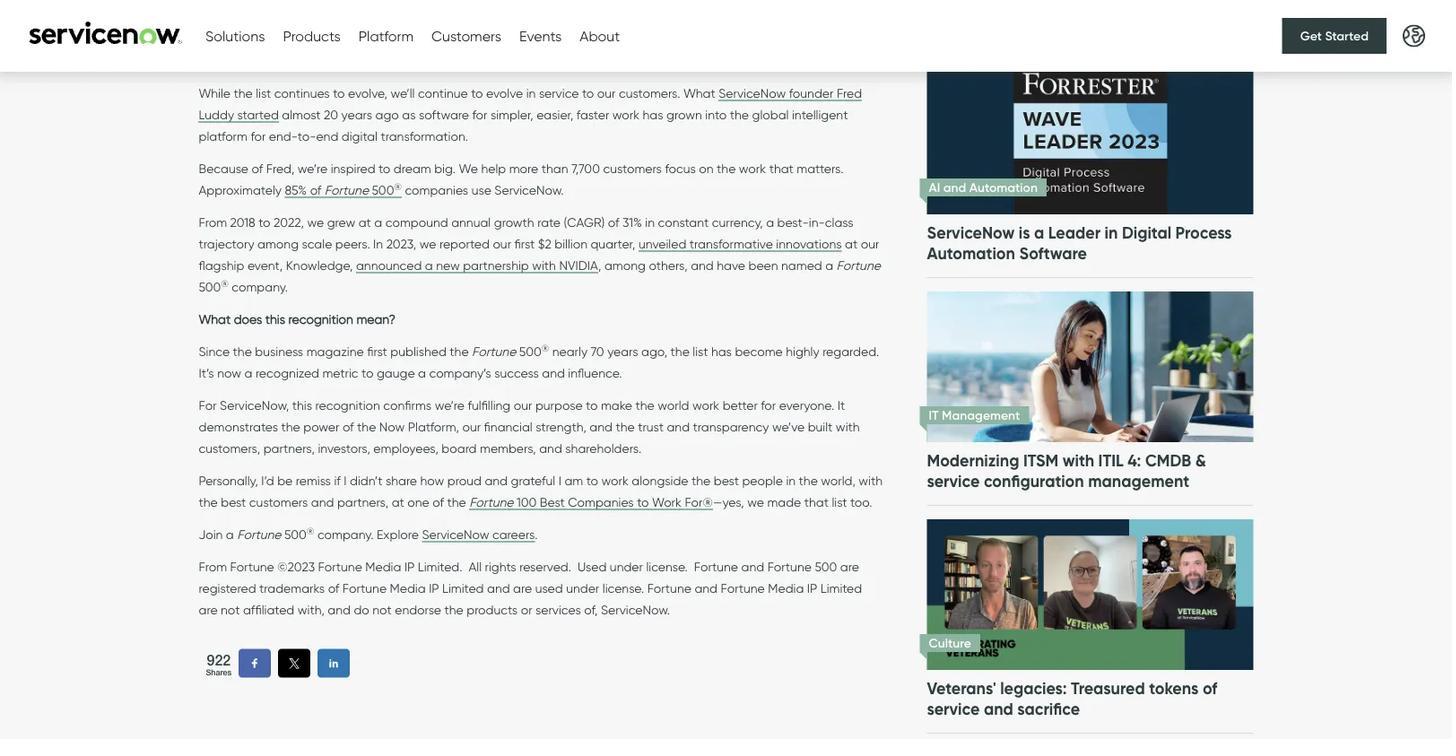 Task type: describe. For each thing, give the bounding box(es) containing it.
since the business magazine first published the fortune 500 ®
[[199, 342, 549, 359]]

trademarks
[[259, 581, 325, 596]]

service inside the veterans' legacies: treasured tokens of service and sacrifice
[[927, 699, 980, 719]]

500 inside since the business magazine first published the fortune 500 ®
[[519, 344, 542, 359]]

&
[[1196, 450, 1207, 471]]

currency,
[[712, 215, 763, 230]]

scale
[[302, 236, 332, 251]]

alongside
[[632, 473, 689, 488]]

a right named
[[826, 258, 834, 273]]

1 horizontal spatial for
[[472, 107, 488, 122]]

twitter sharing button image
[[287, 657, 302, 671]]

fulfilling
[[468, 398, 511, 413]]

recognized
[[256, 365, 319, 381]]

intelligent
[[792, 107, 848, 122]]

mean?
[[357, 311, 396, 327]]

while
[[199, 85, 231, 101]]

partners, inside personally, i'd be remiss if i didn't share how proud and grateful i am to work alongside the best people in the world, with the best customers and partners, at one of the
[[337, 495, 389, 510]]

85%
[[285, 182, 307, 198]]

regarded.
[[823, 344, 880, 359]]

and down remiss on the left bottom of page
[[311, 495, 334, 510]]

growth
[[494, 215, 535, 230]]

modernizing itsm with itil 4: cmdb & service configuration management
[[927, 450, 1207, 491]]

list inside nearly 70 years ago, the list has become highly regarded. it's now a recognized metric to gauge a company's success and influence.
[[693, 344, 708, 359]]

highly
[[786, 344, 820, 359]]

a inside join a fortune 500 ® company. explore servicenow careers .
[[226, 527, 234, 542]]

the up the trust
[[636, 398, 655, 413]]

® inside join a fortune 500 ® company. explore servicenow careers .
[[307, 525, 314, 536]]

at inside at our flagship event, knowledge,
[[845, 236, 858, 251]]

from for from fortune ©2023 fortune media ip limited.  all rights reserved.  used under license.  fortune and fortune 500 are registered trademarks of fortune media ip limited and are used under license. fortune and fortune media ip limited are not affiliated with, and do not endorse the products or services of, servicenow.
[[199, 559, 227, 574]]

in inside from 2018 to 2022, we grew at a compound annual growth rate (cagr) of 31% in constant currency, a best-in-class trajectory among scale peers. in 2023, we reported our first $2 billion quarter,
[[645, 215, 655, 230]]

explore
[[377, 527, 419, 542]]

1 i from the left
[[344, 473, 347, 488]]

evolve,
[[348, 85, 388, 101]]

in-
[[809, 215, 825, 230]]

configuration management: woman in front of high-rise window working on a laptop image
[[924, 273, 1257, 461]]

the left now
[[357, 419, 376, 434]]

7,700
[[572, 161, 600, 176]]

class
[[825, 215, 854, 230]]

careers
[[493, 527, 535, 542]]

been
[[749, 258, 778, 273]]

itil
[[1099, 450, 1124, 471]]

and down rights
[[487, 581, 510, 596]]

peers.
[[335, 236, 370, 251]]

2 i from the left
[[559, 473, 562, 488]]

this for servicenow,
[[292, 398, 312, 413]]

linkedin sharing button image
[[327, 657, 341, 671]]

our inside from 2018 to 2022, we grew at a compound annual growth rate (cagr) of 31% in constant currency, a best-in-class trajectory among scale peers. in 2023, we reported our first $2 billion quarter,
[[493, 236, 512, 251]]

rate
[[538, 215, 561, 230]]

and inside announced a new partnership with nvidia , among others, and have been named a fortune 500 ® company.
[[691, 258, 714, 273]]

strength,
[[536, 419, 587, 434]]

management
[[1089, 471, 1190, 491]]

500 inside join a fortune 500 ® company. explore servicenow careers .
[[284, 527, 307, 542]]

first inside since the business magazine first published the fortune 500 ®
[[367, 344, 387, 359]]

to up the faster on the top
[[582, 85, 594, 101]]

faster
[[577, 107, 610, 122]]

0 vertical spatial service
[[539, 85, 579, 101]]

veterans'
[[927, 678, 997, 699]]

software
[[419, 107, 469, 122]]

employees,
[[374, 441, 439, 456]]

tokens
[[1150, 678, 1199, 699]]

do
[[354, 602, 370, 617]]

global
[[752, 107, 789, 122]]

work inside almost 20 years ago as software for simpler, easier, faster work has grown into the global intelligent platform for end-to-end digital transformation.
[[613, 107, 640, 122]]

billion
[[555, 236, 588, 251]]

1 horizontal spatial ip
[[429, 581, 439, 596]]

and left do
[[328, 602, 351, 617]]

more
[[509, 161, 539, 176]]

world,
[[821, 473, 856, 488]]

financial
[[484, 419, 533, 434]]

with inside personally, i'd be remiss if i didn't share how proud and grateful i am to work alongside the best people in the world, with the best customers and partners, at one of the
[[859, 473, 883, 488]]

to up 20
[[333, 85, 345, 101]]

we've
[[773, 419, 805, 434]]

trajectory
[[199, 236, 254, 251]]

reported
[[440, 236, 490, 251]]

media down explore
[[366, 559, 401, 574]]

in inside "servicenow is a leader in digital process automation software"
[[1105, 222, 1118, 243]]

a left best-
[[766, 215, 774, 230]]

media up endorse
[[390, 581, 426, 596]]

among inside from 2018 to 2022, we grew at a compound annual growth rate (cagr) of 31% in constant currency, a best-in-class trajectory among scale peers. in 2023, we reported our first $2 billion quarter,
[[258, 236, 299, 251]]

transparency
[[693, 419, 769, 434]]

didn't
[[350, 473, 383, 488]]

0 horizontal spatial under
[[566, 581, 600, 596]]

fortune inside 85% of fortune 500 ® companies use servicenow.
[[325, 182, 369, 198]]

0 vertical spatial we
[[307, 215, 324, 230]]

customers,
[[199, 441, 260, 456]]

at inside from 2018 to 2022, we grew at a compound annual growth rate (cagr) of 31% in constant currency, a best-in-class trajectory among scale peers. in 2023, we reported our first $2 billion quarter,
[[359, 215, 371, 230]]

media down made at bottom right
[[768, 581, 804, 596]]

be
[[277, 473, 293, 488]]

celebrating veterans: three veteran employees at servicenow image
[[924, 501, 1257, 689]]

the left power
[[281, 419, 300, 434]]

2022,
[[274, 215, 304, 230]]

company. inside join a fortune 500 ® company. explore servicenow careers .
[[318, 527, 374, 542]]

events
[[519, 27, 562, 45]]

years for end
[[342, 107, 372, 122]]

investors,
[[318, 441, 370, 456]]

our up financial
[[514, 398, 532, 413]]

recognition for mean?
[[289, 311, 353, 327]]

the up started
[[234, 85, 253, 101]]

0 horizontal spatial for
[[251, 128, 266, 144]]

matters.
[[797, 161, 844, 176]]

company. inside announced a new partnership with nvidia , among others, and have been named a fortune 500 ® company.
[[232, 279, 288, 294]]

® inside announced a new partnership with nvidia , among others, and have been named a fortune 500 ® company.
[[221, 278, 229, 289]]

used
[[535, 581, 563, 596]]

2 limited from the left
[[821, 581, 862, 596]]

has inside nearly 70 years ago, the list has become highly regarded. it's now a recognized metric to gauge a company's success and influence.
[[711, 344, 732, 359]]

and up the shareholders.
[[590, 419, 613, 434]]

from 2018 to 2022, we grew at a compound annual growth rate (cagr) of 31% in constant currency, a best-in-class trajectory among scale peers. in 2023, we reported our first $2 billion quarter,
[[199, 215, 854, 251]]

customers inside because of fred, we're inspired to dream big. we help more than 7,700 customers focus on the work that matters. approximately
[[603, 161, 662, 176]]

everyone.
[[780, 398, 835, 413]]

digital
[[1122, 222, 1172, 243]]

recognition for confirms
[[315, 398, 380, 413]]

rights
[[485, 559, 517, 574]]

knowledge,
[[286, 258, 353, 273]]

inspired
[[331, 161, 376, 176]]

and inside the veterans' legacies: treasured tokens of service and sacrifice
[[984, 699, 1014, 719]]

work inside because of fred, we're inspired to dream big. we help more than 7,700 customers focus on the work that matters. approximately
[[739, 161, 766, 176]]

of inside 85% of fortune 500 ® companies use servicenow.
[[310, 182, 322, 198]]

started
[[1326, 28, 1369, 44]]

nearly
[[552, 344, 588, 359]]

a left new
[[425, 258, 433, 273]]

a inside "servicenow is a leader in digital process automation software"
[[1035, 222, 1045, 243]]

and right license.
[[695, 581, 718, 596]]

products
[[283, 27, 341, 45]]

for®
[[685, 495, 713, 510]]

best
[[540, 495, 565, 510]]

started
[[237, 107, 279, 122]]

for
[[199, 398, 217, 413]]

.
[[535, 527, 538, 542]]

our up board
[[462, 419, 481, 434]]

a down published
[[418, 365, 426, 381]]

and inside nearly 70 years ago, the list has become highly regarded. it's now a recognized metric to gauge a company's success and influence.
[[542, 365, 565, 381]]

become
[[735, 344, 783, 359]]

the down proud
[[447, 495, 466, 510]]

2023,
[[386, 236, 417, 251]]

transformative
[[690, 236, 773, 251]]

in inside personally, i'd be remiss if i didn't share how proud and grateful i am to work alongside the best people in the world, with the best customers and partners, at one of the
[[786, 473, 796, 488]]

license.
[[603, 581, 644, 596]]

0 vertical spatial what
[[684, 85, 716, 101]]

and right proud
[[485, 473, 508, 488]]

in
[[373, 236, 383, 251]]

affiliated
[[243, 602, 295, 617]]

personally, i'd be remiss if i didn't share how proud and grateful i am to work alongside the best people in the world, with the best customers and partners, at one of the
[[199, 473, 883, 510]]

and down world
[[667, 419, 690, 434]]

of inside personally, i'd be remiss if i didn't share how proud and grateful i am to work alongside the best people in the world, with the best customers and partners, at one of the
[[433, 495, 444, 510]]

0 vertical spatial under
[[610, 559, 643, 574]]

to inside nearly 70 years ago, the list has become highly regarded. it's now a recognized metric to gauge a company's success and influence.
[[362, 365, 374, 381]]

the down the personally, at bottom
[[199, 495, 218, 510]]

luddy
[[199, 107, 234, 122]]

of inside the veterans' legacies: treasured tokens of service and sacrifice
[[1203, 678, 1218, 699]]

share
[[386, 473, 417, 488]]

500 inside announced a new partnership with nvidia , among others, and have been named a fortune 500 ® company.
[[199, 279, 221, 294]]

join
[[199, 527, 223, 542]]

companies
[[568, 495, 634, 510]]

registered
[[199, 581, 256, 596]]

endorse
[[395, 602, 441, 617]]

to left work
[[637, 495, 649, 510]]

servicenow. inside from fortune ©2023 fortune media ip limited.  all rights reserved.  used under license.  fortune and fortune 500 are registered trademarks of fortune media ip limited and are used under license. fortune and fortune media ip limited are not affiliated with, and do not endorse the products or services of, servicenow.
[[601, 602, 670, 617]]

as
[[402, 107, 416, 122]]

service inside modernizing itsm with itil 4: cmdb & service configuration management
[[927, 471, 980, 491]]

products button
[[283, 27, 341, 45]]



Task type: vqa. For each thing, say whether or not it's contained in the screenshot.
transform your business with it workflows IMAGE
no



Task type: locate. For each thing, give the bounding box(es) containing it.
we're inside because of fred, we're inspired to dream big. we help more than 7,700 customers focus on the work that matters. approximately
[[298, 161, 328, 176]]

now
[[379, 419, 405, 434]]

500 down flagship
[[199, 279, 221, 294]]

work inside for servicenow, this recognition confirms we're fulfilling our purpose to make the world work better for everyone. it demonstrates the power of the now platform, our financial strength, and the trust and transparency we've built with customers, partners, investors, employees, board members, and shareholders.
[[693, 398, 720, 413]]

with up too.
[[859, 473, 883, 488]]

0 horizontal spatial list
[[256, 85, 271, 101]]

1 horizontal spatial list
[[693, 344, 708, 359]]

1 vertical spatial servicenow.
[[601, 602, 670, 617]]

1 horizontal spatial years
[[608, 344, 638, 359]]

0 vertical spatial we're
[[298, 161, 328, 176]]

easier,
[[537, 107, 574, 122]]

limited down all on the bottom left
[[442, 581, 484, 596]]

i right if
[[344, 473, 347, 488]]

best up the —yes,
[[714, 473, 739, 488]]

2 vertical spatial service
[[927, 699, 980, 719]]

0 vertical spatial company.
[[232, 279, 288, 294]]

announced
[[356, 258, 422, 273]]

2018
[[230, 215, 255, 230]]

i left am
[[559, 473, 562, 488]]

1 vertical spatial recognition
[[315, 398, 380, 413]]

people
[[742, 473, 783, 488]]

now
[[217, 365, 241, 381]]

1 horizontal spatial servicenow.
[[601, 602, 670, 617]]

forrester wave leader 2023: digital process automation software image
[[924, 45, 1257, 233]]

automation inside "servicenow is a leader in digital process automation software"
[[927, 243, 1016, 263]]

1 vertical spatial this
[[292, 398, 312, 413]]

has down customers.
[[643, 107, 664, 122]]

among inside announced a new partnership with nvidia , among others, and have been named a fortune 500 ® company.
[[605, 258, 646, 273]]

we'll
[[391, 85, 415, 101]]

work down customers.
[[613, 107, 640, 122]]

1 horizontal spatial servicenow
[[719, 85, 786, 101]]

of left 31%
[[608, 215, 620, 230]]

constant
[[658, 215, 709, 230]]

0 horizontal spatial ip
[[405, 559, 415, 574]]

1 horizontal spatial best
[[714, 473, 739, 488]]

veterans' legacies: treasured tokens of service and sacrifice
[[927, 678, 1218, 719]]

in left digital
[[1105, 222, 1118, 243]]

about
[[580, 27, 620, 45]]

0 vertical spatial servicenow.
[[495, 182, 564, 198]]

the right into
[[730, 107, 749, 122]]

partners, inside for servicenow, this recognition confirms we're fulfilling our purpose to make the world work better for everyone. it demonstrates the power of the now platform, our financial strength, and the trust and transparency we've built with customers, partners, investors, employees, board members, and shareholders.
[[263, 441, 315, 456]]

to left make
[[586, 398, 598, 413]]

work right world
[[693, 398, 720, 413]]

configuration
[[984, 471, 1085, 491]]

1 horizontal spatial this
[[292, 398, 312, 413]]

1 vertical spatial years
[[608, 344, 638, 359]]

0 horizontal spatial we
[[307, 215, 324, 230]]

fortune inside since the business magazine first published the fortune 500 ®
[[472, 344, 516, 359]]

automation down the ai and automation at the top of page
[[927, 243, 1016, 263]]

almost 20 years ago as software for simpler, easier, faster work has grown into the global intelligent platform for end-to-end digital transformation.
[[199, 107, 848, 144]]

to inside personally, i'd be remiss if i didn't share how proud and grateful i am to work alongside the best people in the world, with the best customers and partners, at one of the
[[587, 473, 599, 488]]

new
[[436, 258, 460, 273]]

not down registered
[[221, 602, 240, 617]]

of inside from fortune ©2023 fortune media ip limited.  all rights reserved.  used under license.  fortune and fortune 500 are registered trademarks of fortune media ip limited and are used under license. fortune and fortune media ip limited are not affiliated with, and do not endorse the products or services of, servicenow.
[[328, 581, 339, 596]]

this inside for servicenow, this recognition confirms we're fulfilling our purpose to make the world work better for everyone. it demonstrates the power of the now platform, our financial strength, and the trust and transparency we've built with customers, partners, investors, employees, board members, and shareholders.
[[292, 398, 312, 413]]

under up of,
[[566, 581, 600, 596]]

from inside from fortune ©2023 fortune media ip limited.  all rights reserved.  used under license.  fortune and fortune 500 are registered trademarks of fortune media ip limited and are used under license. fortune and fortune media ip limited are not affiliated with, and do not endorse the products or services of, servicenow.
[[199, 559, 227, 574]]

best-
[[778, 215, 809, 230]]

1 vertical spatial under
[[566, 581, 600, 596]]

1 horizontal spatial we
[[420, 236, 436, 251]]

0 horizontal spatial what
[[199, 311, 231, 327]]

we up the scale
[[307, 215, 324, 230]]

0 horizontal spatial limited
[[442, 581, 484, 596]]

2 horizontal spatial are
[[841, 559, 860, 574]]

with down $2
[[532, 258, 556, 273]]

of inside for servicenow, this recognition confirms we're fulfilling our purpose to make the world work better for everyone. it demonstrates the power of the now platform, our financial strength, and the trust and transparency we've built with customers, partners, investors, employees, board members, and shareholders.
[[343, 419, 354, 434]]

1 vertical spatial first
[[367, 344, 387, 359]]

that inside because of fred, we're inspired to dream big. we help more than 7,700 customers focus on the work that matters. approximately
[[770, 161, 794, 176]]

2 not from the left
[[373, 602, 392, 617]]

2 horizontal spatial we
[[748, 495, 764, 510]]

from for from 2018 to 2022, we grew at a compound annual growth rate (cagr) of 31% in constant currency, a best-in-class trajectory among scale peers. in 2023, we reported our first $2 billion quarter,
[[199, 215, 227, 230]]

in right 'evolve'
[[526, 85, 536, 101]]

events button
[[519, 27, 562, 45]]

0 horizontal spatial first
[[367, 344, 387, 359]]

recognition
[[289, 311, 353, 327], [315, 398, 380, 413]]

our right the innovations
[[861, 236, 880, 251]]

servicenow. down license.
[[601, 602, 670, 617]]

has inside almost 20 years ago as software for simpler, easier, faster work has grown into the global intelligent platform for end-to-end digital transformation.
[[643, 107, 664, 122]]

0 vertical spatial are
[[841, 559, 860, 574]]

1 horizontal spatial are
[[513, 581, 532, 596]]

companies
[[405, 182, 469, 198]]

what
[[684, 85, 716, 101], [199, 311, 231, 327]]

a right is on the top right of the page
[[1035, 222, 1045, 243]]

quarter,
[[591, 236, 636, 251]]

1 vertical spatial best
[[221, 495, 246, 510]]

with inside announced a new partnership with nvidia , among others, and have been named a fortune 500 ® company.
[[532, 258, 556, 273]]

2 vertical spatial servicenow
[[422, 527, 490, 542]]

0 vertical spatial has
[[643, 107, 664, 122]]

almost
[[282, 107, 321, 122]]

platform
[[199, 128, 248, 144]]

2 vertical spatial list
[[832, 495, 848, 510]]

flagship
[[199, 258, 244, 273]]

we're up 85% at left
[[298, 161, 328, 176]]

limited down too.
[[821, 581, 862, 596]]

too.
[[851, 495, 873, 510]]

from fortune ©2023 fortune media ip limited.  all rights reserved.  used under license.  fortune and fortune 500 are registered trademarks of fortune media ip limited and are used under license. fortune and fortune media ip limited are not affiliated with, and do not endorse the products or services of, servicenow.
[[199, 559, 862, 617]]

confirms
[[383, 398, 432, 413]]

2 horizontal spatial servicenow
[[927, 222, 1015, 243]]

the left world,
[[799, 473, 818, 488]]

1 horizontal spatial first
[[515, 236, 535, 251]]

it
[[838, 398, 845, 413]]

service up easier,
[[539, 85, 579, 101]]

we're inside for servicenow, this recognition confirms we're fulfilling our purpose to make the world work better for everyone. it demonstrates the power of the now platform, our financial strength, and the trust and transparency we've built with customers, partners, investors, employees, board members, and shareholders.
[[435, 398, 465, 413]]

0 horizontal spatial customers
[[249, 495, 308, 510]]

fortune 100 best companies to work for® —yes, we made that list too.
[[469, 495, 873, 510]]

1 horizontal spatial among
[[605, 258, 646, 273]]

personally,
[[199, 473, 258, 488]]

solutions
[[205, 27, 265, 45]]

what up since
[[199, 311, 231, 327]]

work up 'companies'
[[602, 473, 629, 488]]

since
[[199, 344, 230, 359]]

® inside since the business magazine first published the fortune 500 ®
[[542, 342, 549, 353]]

facebook sharing button image
[[248, 657, 262, 671]]

years for influence.
[[608, 344, 638, 359]]

among down 2022, on the top left of the page
[[258, 236, 299, 251]]

servicenow for founder
[[719, 85, 786, 101]]

servicenow up global
[[719, 85, 786, 101]]

for down while the list continues to evolve, we'll continue to evolve in service to our customers. what
[[472, 107, 488, 122]]

1 vertical spatial what
[[199, 311, 231, 327]]

0 horizontal spatial best
[[221, 495, 246, 510]]

servicenow down the ai and automation at the top of page
[[927, 222, 1015, 243]]

ago
[[376, 107, 399, 122]]

partners, down didn't
[[337, 495, 389, 510]]

approximately
[[199, 182, 282, 198]]

servicenow. inside 85% of fortune 500 ® companies use servicenow.
[[495, 182, 564, 198]]

1 vertical spatial list
[[693, 344, 708, 359]]

2 horizontal spatial for
[[761, 398, 776, 413]]

0 horizontal spatial not
[[221, 602, 240, 617]]

0 vertical spatial years
[[342, 107, 372, 122]]

with,
[[298, 602, 325, 617]]

® up ©2023
[[307, 525, 314, 536]]

500 down world,
[[815, 559, 837, 574]]

fortune inside join a fortune 500 ® company. explore servicenow careers .
[[237, 527, 281, 542]]

proud
[[448, 473, 482, 488]]

one
[[408, 495, 430, 510]]

years inside almost 20 years ago as software for simpler, easier, faster work has grown into the global intelligent platform for end-to-end digital transformation.
[[342, 107, 372, 122]]

process
[[1176, 222, 1232, 243]]

2 horizontal spatial list
[[832, 495, 848, 510]]

1 horizontal spatial company.
[[318, 527, 374, 542]]

annual
[[451, 215, 491, 230]]

0 horizontal spatial servicenow
[[422, 527, 490, 542]]

to-
[[298, 128, 316, 144]]

what up grown at the left top of the page
[[684, 85, 716, 101]]

this
[[265, 311, 285, 327], [292, 398, 312, 413]]

of up investors,
[[343, 419, 354, 434]]

0 horizontal spatial this
[[265, 311, 285, 327]]

0 vertical spatial that
[[770, 161, 794, 176]]

our up the faster on the top
[[597, 85, 616, 101]]

unveiled transformative innovations
[[639, 236, 842, 251]]

fortune inside announced a new partnership with nvidia , among others, and have been named a fortune 500 ® company.
[[837, 258, 881, 273]]

0 vertical spatial best
[[714, 473, 739, 488]]

it
[[929, 407, 939, 423]]

1 horizontal spatial not
[[373, 602, 392, 617]]

list right the ago,
[[693, 344, 708, 359]]

automation up is on the top right of the page
[[970, 179, 1038, 195]]

0 horizontal spatial partners,
[[263, 441, 315, 456]]

1 vertical spatial service
[[927, 471, 980, 491]]

from up 'trajectory'
[[199, 215, 227, 230]]

servicenow,
[[220, 398, 289, 413]]

with inside for servicenow, this recognition confirms we're fulfilling our purpose to make the world work better for everyone. it demonstrates the power of the now platform, our financial strength, and the trust and transparency we've built with customers, partners, investors, employees, board members, and shareholders.
[[836, 419, 860, 434]]

list down world,
[[832, 495, 848, 510]]

® inside 85% of fortune 500 ® companies use servicenow.
[[394, 181, 402, 192]]

to inside because of fred, we're inspired to dream big. we help more than 7,700 customers focus on the work that matters. approximately
[[379, 161, 391, 176]]

and right the ai
[[944, 179, 967, 195]]

500
[[372, 182, 394, 198], [199, 279, 221, 294], [519, 344, 542, 359], [284, 527, 307, 542], [815, 559, 837, 574]]

for right better
[[761, 398, 776, 413]]

the down make
[[616, 419, 635, 434]]

remiss
[[296, 473, 331, 488]]

customers right 7,700
[[603, 161, 662, 176]]

0 vertical spatial at
[[359, 215, 371, 230]]

1 vertical spatial at
[[845, 236, 858, 251]]

1 vertical spatial automation
[[927, 243, 1016, 263]]

has left become
[[711, 344, 732, 359]]

get started
[[1301, 28, 1369, 44]]

0 vertical spatial first
[[515, 236, 535, 251]]

of inside from 2018 to 2022, we grew at a compound annual growth rate (cagr) of 31% in constant currency, a best-in-class trajectory among scale peers. in 2023, we reported our first $2 billion quarter,
[[608, 215, 620, 230]]

if
[[334, 473, 341, 488]]

under up license.
[[610, 559, 643, 574]]

a up in
[[374, 215, 382, 230]]

0 horizontal spatial company.
[[232, 279, 288, 294]]

the up "company's" on the left of page
[[450, 344, 469, 359]]

to left 'evolve'
[[471, 85, 483, 101]]

1 horizontal spatial has
[[711, 344, 732, 359]]

evolve
[[486, 85, 523, 101]]

a right "now"
[[244, 365, 252, 381]]

0 vertical spatial automation
[[970, 179, 1038, 195]]

0 vertical spatial among
[[258, 236, 299, 251]]

a right join
[[226, 527, 234, 542]]

are down registered
[[199, 602, 218, 617]]

list up started
[[256, 85, 271, 101]]

1 horizontal spatial limited
[[821, 581, 862, 596]]

big.
[[434, 161, 456, 176]]

1 limited from the left
[[442, 581, 484, 596]]

at down the class
[[845, 236, 858, 251]]

1 vertical spatial that
[[805, 495, 829, 510]]

the inside nearly 70 years ago, the list has become highly regarded. it's now a recognized metric to gauge a company's success and influence.
[[671, 344, 690, 359]]

servicenow inside servicenow founder fred luddy started
[[719, 85, 786, 101]]

1 horizontal spatial what
[[684, 85, 716, 101]]

,
[[599, 258, 602, 273]]

0 horizontal spatial we're
[[298, 161, 328, 176]]

and down the —yes,
[[742, 559, 765, 574]]

and left have
[[691, 258, 714, 273]]

2 horizontal spatial at
[[845, 236, 858, 251]]

magazine
[[307, 344, 364, 359]]

the inside almost 20 years ago as software for simpler, easier, faster work has grown into the global intelligent platform for end-to-end digital transformation.
[[730, 107, 749, 122]]

of left fred,
[[252, 161, 263, 176]]

1 horizontal spatial at
[[392, 495, 405, 510]]

best down the personally, at bottom
[[221, 495, 246, 510]]

event,
[[248, 258, 283, 273]]

1 from from the top
[[199, 215, 227, 230]]

the up "now"
[[233, 344, 252, 359]]

servicenow inside join a fortune 500 ® company. explore servicenow careers .
[[422, 527, 490, 542]]

and down strength,
[[539, 441, 562, 456]]

with down it
[[836, 419, 860, 434]]

customers inside personally, i'd be remiss if i didn't share how proud and grateful i am to work alongside the best people in the world, with the best customers and partners, at one of the
[[249, 495, 308, 510]]

automation
[[970, 179, 1038, 195], [927, 243, 1016, 263]]

announced a new partnership with nvidia link
[[356, 258, 599, 274]]

servicenow for is
[[927, 222, 1015, 243]]

1 vertical spatial among
[[605, 258, 646, 273]]

ip
[[405, 559, 415, 574], [429, 581, 439, 596], [807, 581, 818, 596]]

1 vertical spatial partners,
[[337, 495, 389, 510]]

0 vertical spatial list
[[256, 85, 271, 101]]

0 horizontal spatial are
[[199, 602, 218, 617]]

the inside because of fred, we're inspired to dream big. we help more than 7,700 customers focus on the work that matters. approximately
[[717, 161, 736, 176]]

legacies:
[[1001, 678, 1067, 699]]

servicenow up all on the bottom left
[[422, 527, 490, 542]]

power
[[304, 419, 340, 434]]

0 vertical spatial this
[[265, 311, 285, 327]]

2 from from the top
[[199, 559, 227, 574]]

from up registered
[[199, 559, 227, 574]]

of right one
[[433, 495, 444, 510]]

1 vertical spatial for
[[251, 128, 266, 144]]

at
[[359, 215, 371, 230], [845, 236, 858, 251], [392, 495, 405, 510]]

founder
[[789, 85, 834, 101]]

with inside modernizing itsm with itil 4: cmdb & service configuration management
[[1063, 450, 1095, 471]]

or
[[521, 602, 533, 617]]

members,
[[480, 441, 536, 456]]

for inside for servicenow, this recognition confirms we're fulfilling our purpose to make the world work better for everyone. it demonstrates the power of the now platform, our financial strength, and the trust and transparency we've built with customers, partners, investors, employees, board members, and shareholders.
[[761, 398, 776, 413]]

we down people
[[748, 495, 764, 510]]

1 vertical spatial customers
[[249, 495, 308, 510]]

are up or on the bottom of the page
[[513, 581, 532, 596]]

0 horizontal spatial has
[[643, 107, 664, 122]]

others,
[[649, 258, 688, 273]]

0 vertical spatial partners,
[[263, 441, 315, 456]]

to inside for servicenow, this recognition confirms we're fulfilling our purpose to make the world work better for everyone. it demonstrates the power of the now platform, our financial strength, and the trust and transparency we've built with customers, partners, investors, employees, board members, and shareholders.
[[586, 398, 598, 413]]

0 vertical spatial recognition
[[289, 311, 353, 327]]

service down the veterans'
[[927, 699, 980, 719]]

0 horizontal spatial among
[[258, 236, 299, 251]]

1 vertical spatial from
[[199, 559, 227, 574]]

platform button
[[359, 27, 414, 45]]

our inside at our flagship event, knowledge,
[[861, 236, 880, 251]]

1 vertical spatial company.
[[318, 527, 374, 542]]

at inside personally, i'd be remiss if i didn't share how proud and grateful i am to work alongside the best people in the world, with the best customers and partners, at one of the
[[392, 495, 405, 510]]

we're up platform,
[[435, 398, 465, 413]]

to inside from 2018 to 2022, we grew at a compound annual growth rate (cagr) of 31% in constant currency, a best-in-class trajectory among scale peers. in 2023, we reported our first $2 billion quarter,
[[259, 215, 271, 230]]

500 down dream
[[372, 182, 394, 198]]

are down too.
[[841, 559, 860, 574]]

platform
[[359, 27, 414, 45]]

servicenow careers link
[[422, 527, 535, 543]]

—yes,
[[713, 495, 745, 510]]

work inside personally, i'd be remiss if i didn't share how proud and grateful i am to work alongside the best people in the world, with the best customers and partners, at one of the
[[602, 473, 629, 488]]

in right 31%
[[645, 215, 655, 230]]

0 vertical spatial for
[[472, 107, 488, 122]]

0 horizontal spatial years
[[342, 107, 372, 122]]

ago,
[[642, 344, 668, 359]]

nearly 70 years ago, the list has become highly regarded. it's now a recognized metric to gauge a company's success and influence.
[[199, 344, 880, 381]]

servicenow founder fred luddy started
[[199, 85, 862, 122]]

0 vertical spatial from
[[199, 215, 227, 230]]

about button
[[580, 27, 620, 45]]

1 not from the left
[[221, 602, 240, 617]]

this for does
[[265, 311, 285, 327]]

that left matters.
[[770, 161, 794, 176]]

500 inside from fortune ©2023 fortune media ip limited.  all rights reserved.  used under license.  fortune and fortune 500 are registered trademarks of fortune media ip limited and are used under license. fortune and fortune media ip limited are not affiliated with, and do not endorse the products or services of, servicenow.
[[815, 559, 837, 574]]

at left one
[[392, 495, 405, 510]]

1 vertical spatial servicenow
[[927, 222, 1015, 243]]

and down legacies:
[[984, 699, 1014, 719]]

of inside because of fred, we're inspired to dream big. we help more than 7,700 customers focus on the work that matters. approximately
[[252, 161, 263, 176]]

we down compound at top
[[420, 236, 436, 251]]

under
[[610, 559, 643, 574], [566, 581, 600, 596]]

1 horizontal spatial we're
[[435, 398, 465, 413]]

1 vertical spatial we
[[420, 236, 436, 251]]

not right do
[[373, 602, 392, 617]]

2 vertical spatial we
[[748, 495, 764, 510]]

the right on
[[717, 161, 736, 176]]

®
[[394, 181, 402, 192], [221, 278, 229, 289], [542, 342, 549, 353], [307, 525, 314, 536]]

from inside from 2018 to 2022, we grew at a compound annual growth rate (cagr) of 31% in constant currency, a best-in-class trajectory among scale peers. in 2023, we reported our first $2 billion quarter,
[[199, 215, 227, 230]]

years inside nearly 70 years ago, the list has become highly regarded. it's now a recognized metric to gauge a company's success and influence.
[[608, 344, 638, 359]]

2 vertical spatial are
[[199, 602, 218, 617]]

influence.
[[568, 365, 622, 381]]

the inside from fortune ©2023 fortune media ip limited.  all rights reserved.  used under license.  fortune and fortune 500 are registered trademarks of fortune media ip limited and are used under license. fortune and fortune media ip limited are not affiliated with, and do not endorse the products or services of, servicenow.
[[445, 602, 464, 617]]

company. left explore
[[318, 527, 374, 542]]

into
[[706, 107, 727, 122]]

0 horizontal spatial that
[[770, 161, 794, 176]]

partnership
[[463, 258, 529, 273]]

are
[[841, 559, 860, 574], [513, 581, 532, 596], [199, 602, 218, 617]]

recognition inside for servicenow, this recognition confirms we're fulfilling our purpose to make the world work better for everyone. it demonstrates the power of the now platform, our financial strength, and the trust and transparency we've built with customers, partners, investors, employees, board members, and shareholders.
[[315, 398, 380, 413]]

servicenow inside "servicenow is a leader in digital process automation software"
[[927, 222, 1015, 243]]

1 horizontal spatial customers
[[603, 161, 662, 176]]

first inside from 2018 to 2022, we grew at a compound annual growth rate (cagr) of 31% in constant currency, a best-in-class trajectory among scale peers. in 2023, we reported our first $2 billion quarter,
[[515, 236, 535, 251]]

customers.
[[619, 85, 681, 101]]

500 inside 85% of fortune 500 ® companies use servicenow.
[[372, 182, 394, 198]]

1 horizontal spatial under
[[610, 559, 643, 574]]

help
[[481, 161, 506, 176]]

leader
[[1049, 222, 1101, 243]]

recognition down metric
[[315, 398, 380, 413]]

fred,
[[266, 161, 295, 176]]

for servicenow, this recognition confirms we're fulfilling our purpose to make the world work better for everyone. it demonstrates the power of the now platform, our financial strength, and the trust and transparency we've built with customers, partners, investors, employees, board members, and shareholders.
[[199, 398, 860, 456]]

0 horizontal spatial i
[[344, 473, 347, 488]]

company. down event,
[[232, 279, 288, 294]]

while the list continues to evolve, we'll continue to evolve in service to our customers. what
[[199, 85, 719, 101]]

purpose
[[536, 398, 583, 413]]

1 vertical spatial are
[[513, 581, 532, 596]]

this up power
[[292, 398, 312, 413]]

2 vertical spatial for
[[761, 398, 776, 413]]

this right does
[[265, 311, 285, 327]]

1 vertical spatial we're
[[435, 398, 465, 413]]

the up for®
[[692, 473, 711, 488]]

500 up success
[[519, 344, 542, 359]]

0 horizontal spatial servicenow.
[[495, 182, 564, 198]]

1 vertical spatial has
[[711, 344, 732, 359]]

with left itil
[[1063, 450, 1095, 471]]

2 horizontal spatial ip
[[807, 581, 818, 596]]



